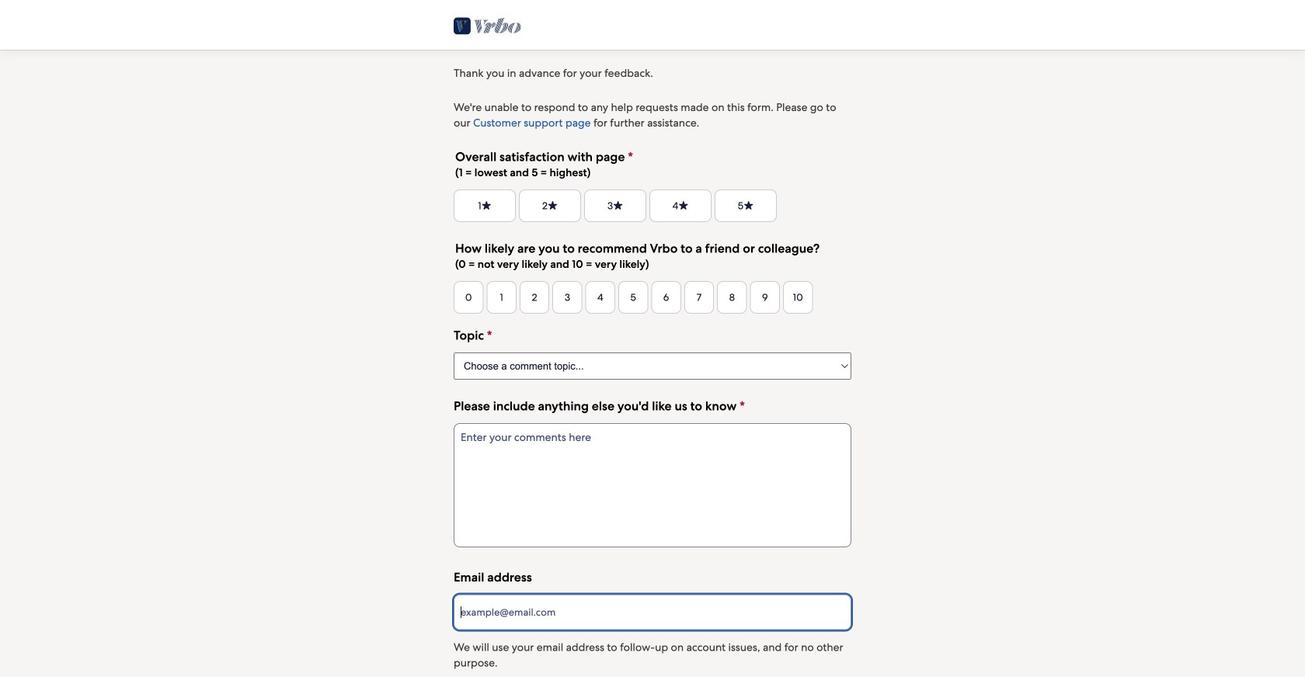 Task type: locate. For each thing, give the bounding box(es) containing it.
Enter your comments here text field
[[454, 423, 852, 548]]

logo image
[[454, 15, 521, 37]]

example@email.com text field
[[454, 595, 852, 631]]



